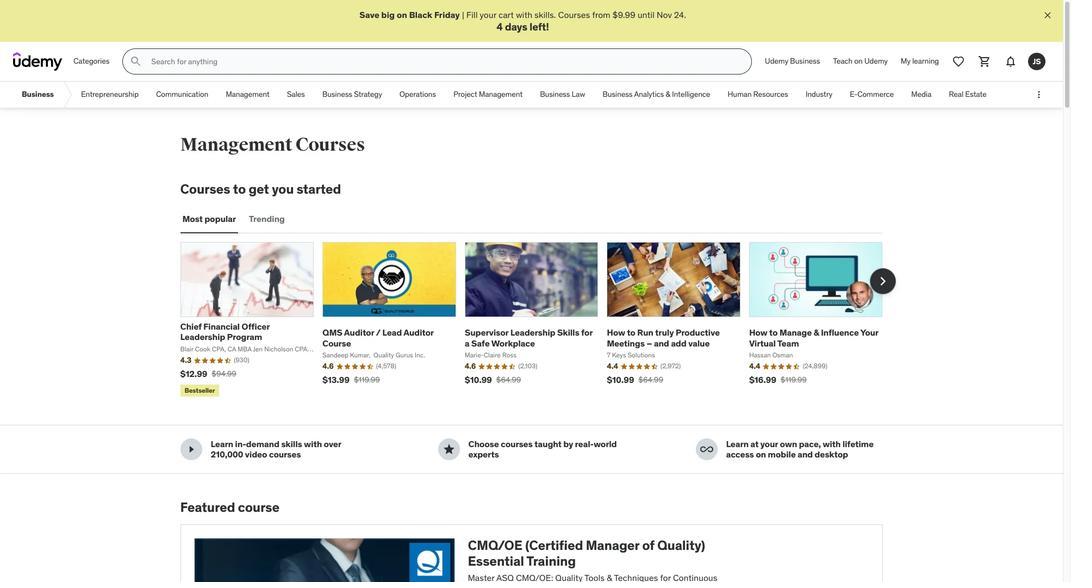 Task type: vqa. For each thing, say whether or not it's contained in the screenshot.
left CSS
no



Task type: describe. For each thing, give the bounding box(es) containing it.
skills
[[281, 439, 302, 450]]

qms auditor / lead auditor course
[[323, 327, 434, 348]]

learning
[[913, 56, 940, 66]]

skills
[[558, 327, 580, 338]]

popular
[[205, 213, 236, 224]]

influence
[[822, 327, 859, 338]]

manage
[[780, 327, 812, 338]]

law
[[572, 89, 586, 99]]

choose courses taught by real-world experts
[[469, 439, 617, 460]]

qms
[[323, 327, 343, 338]]

management link
[[217, 82, 278, 108]]

e-commerce
[[850, 89, 895, 99]]

communication link
[[147, 82, 217, 108]]

nov
[[657, 9, 672, 20]]

business link
[[13, 82, 63, 108]]

your
[[861, 327, 879, 338]]

and inside learn at your own pace, with lifetime access on mobile and desktop
[[798, 449, 813, 460]]

categories button
[[67, 49, 116, 75]]

strategy
[[354, 89, 382, 99]]

you
[[272, 181, 294, 198]]

to for manage
[[770, 327, 778, 338]]

operations link
[[391, 82, 445, 108]]

cmq/oe
[[468, 537, 523, 554]]

operations
[[400, 89, 436, 99]]

learn at your own pace, with lifetime access on mobile and desktop
[[727, 439, 874, 460]]

virtual
[[750, 338, 776, 348]]

notifications image
[[1005, 55, 1018, 68]]

1 udemy from the left
[[765, 56, 789, 66]]

next image
[[875, 273, 892, 290]]

quality)
[[658, 537, 706, 554]]

arrow pointing to subcategory menu links image
[[63, 82, 72, 108]]

learn for learn in-demand skills with over 210,000 video courses
[[211, 439, 233, 450]]

your inside learn at your own pace, with lifetime access on mobile and desktop
[[761, 439, 779, 450]]

at
[[751, 439, 759, 450]]

experts
[[469, 449, 499, 460]]

in-
[[235, 439, 246, 450]]

management for management
[[226, 89, 270, 99]]

supervisor
[[465, 327, 509, 338]]

my learning
[[901, 56, 940, 66]]

courses inside save big on black friday | fill your cart with skills. courses from $9.99 until nov 24. 4 days left!
[[559, 9, 591, 20]]

industry link
[[797, 82, 842, 108]]

my
[[901, 56, 911, 66]]

most popular button
[[180, 206, 238, 232]]

business for business strategy
[[323, 89, 353, 99]]

learn for learn at your own pace, with lifetime access on mobile and desktop
[[727, 439, 749, 450]]

real
[[950, 89, 964, 99]]

business law
[[540, 89, 586, 99]]

management for management courses
[[180, 133, 293, 156]]

management courses
[[180, 133, 365, 156]]

business for business law
[[540, 89, 570, 99]]

chief financial officer leadership program
[[180, 321, 270, 342]]

udemy business
[[765, 56, 821, 66]]

medium image for learn at your own pace, with lifetime access on mobile and desktop
[[701, 443, 714, 456]]

pace,
[[799, 439, 822, 450]]

with inside learn at your own pace, with lifetime access on mobile and desktop
[[823, 439, 841, 450]]

essential
[[468, 553, 524, 570]]

chief
[[180, 321, 202, 332]]

until
[[638, 9, 655, 20]]

how for how to run truly productive meetings – and add value
[[607, 327, 626, 338]]

cart
[[499, 9, 514, 20]]

intelligence
[[672, 89, 711, 99]]

taught
[[535, 439, 562, 450]]

how for how to manage & influence your virtual team
[[750, 327, 768, 338]]

real estate link
[[941, 82, 996, 108]]

my learning link
[[895, 49, 946, 75]]

supervisor leadership skills for a safe workplace link
[[465, 327, 593, 348]]

trending button
[[247, 206, 287, 232]]

2 auditor from the left
[[404, 327, 434, 338]]

business left arrow pointing to subcategory menu links image
[[22, 89, 54, 99]]

e-
[[850, 89, 858, 99]]

human resources
[[728, 89, 789, 99]]

entrepreneurship
[[81, 89, 139, 99]]

qms auditor / lead auditor course link
[[323, 327, 434, 348]]

& inside how to manage & influence your virtual team
[[814, 327, 820, 338]]

black
[[409, 9, 433, 20]]

days
[[505, 20, 528, 33]]

Search for anything text field
[[149, 52, 739, 71]]

skills.
[[535, 9, 556, 20]]

–
[[647, 338, 653, 348]]

media
[[912, 89, 932, 99]]

project management
[[454, 89, 523, 99]]

save big on black friday | fill your cart with skills. courses from $9.99 until nov 24. 4 days left!
[[360, 9, 687, 33]]

how to run truly productive meetings – and add value
[[607, 327, 720, 348]]

your inside save big on black friday | fill your cart with skills. courses from $9.99 until nov 24. 4 days left!
[[480, 9, 497, 20]]

business analytics & intelligence
[[603, 89, 711, 99]]

teach on udemy
[[834, 56, 888, 66]]

how to manage & influence your virtual team
[[750, 327, 879, 348]]

video
[[245, 449, 267, 460]]

course
[[238, 499, 280, 516]]

own
[[780, 439, 798, 450]]

business strategy
[[323, 89, 382, 99]]

on inside save big on black friday | fill your cart with skills. courses from $9.99 until nov 24. 4 days left!
[[397, 9, 407, 20]]

learn in-demand skills with over 210,000 video courses
[[211, 439, 341, 460]]



Task type: locate. For each thing, give the bounding box(es) containing it.
submit search image
[[130, 55, 143, 68]]

business left law
[[540, 89, 570, 99]]

teach
[[834, 56, 853, 66]]

& right manage
[[814, 327, 820, 338]]

how
[[607, 327, 626, 338], [750, 327, 768, 338]]

business analytics & intelligence link
[[594, 82, 719, 108]]

&
[[666, 89, 671, 99], [814, 327, 820, 338]]

courses to get you started
[[180, 181, 341, 198]]

leadership inside the 'chief financial officer leadership program'
[[180, 332, 225, 342]]

medium image left 210,000
[[185, 443, 198, 456]]

on left mobile
[[756, 449, 767, 460]]

1 horizontal spatial courses
[[501, 439, 533, 450]]

left!
[[530, 20, 549, 33]]

how left team
[[750, 327, 768, 338]]

desktop
[[815, 449, 849, 460]]

chief financial officer leadership program link
[[180, 321, 270, 342]]

leadership left skills
[[511, 327, 556, 338]]

210,000
[[211, 449, 243, 460]]

1 horizontal spatial on
[[756, 449, 767, 460]]

medium image left access
[[701, 443, 714, 456]]

udemy left my
[[865, 56, 888, 66]]

to left run
[[627, 327, 636, 338]]

medium image
[[185, 443, 198, 456], [701, 443, 714, 456]]

0 horizontal spatial and
[[654, 338, 670, 348]]

project
[[454, 89, 477, 99]]

1 horizontal spatial learn
[[727, 439, 749, 450]]

more subcategory menu links image
[[1034, 89, 1045, 100]]

udemy
[[765, 56, 789, 66], [865, 56, 888, 66]]

2 horizontal spatial courses
[[559, 9, 591, 20]]

featured
[[180, 499, 235, 516]]

course
[[323, 338, 351, 348]]

your right at
[[761, 439, 779, 450]]

courses right video
[[269, 449, 301, 460]]

0 horizontal spatial medium image
[[185, 443, 198, 456]]

mobile
[[768, 449, 796, 460]]

shopping cart with 0 items image
[[979, 55, 992, 68]]

commerce
[[858, 89, 895, 99]]

officer
[[242, 321, 270, 332]]

workplace
[[492, 338, 535, 348]]

close image
[[1043, 10, 1054, 21]]

0 horizontal spatial with
[[304, 439, 322, 450]]

featured course
[[180, 499, 280, 516]]

0 horizontal spatial udemy
[[765, 56, 789, 66]]

world
[[594, 439, 617, 450]]

0 horizontal spatial leadership
[[180, 332, 225, 342]]

courses
[[559, 9, 591, 20], [296, 133, 365, 156], [180, 181, 230, 198]]

real estate
[[950, 89, 987, 99]]

management left sales
[[226, 89, 270, 99]]

supervisor leadership skills for a safe workplace
[[465, 327, 593, 348]]

courses left from
[[559, 9, 591, 20]]

and right own
[[798, 449, 813, 460]]

1 medium image from the left
[[185, 443, 198, 456]]

and inside how to run truly productive meetings – and add value
[[654, 338, 670, 348]]

financial
[[204, 321, 240, 332]]

teach on udemy link
[[827, 49, 895, 75]]

2 horizontal spatial with
[[823, 439, 841, 450]]

meetings
[[607, 338, 645, 348]]

business left strategy
[[323, 89, 353, 99]]

1 vertical spatial your
[[761, 439, 779, 450]]

2 udemy from the left
[[865, 56, 888, 66]]

1 horizontal spatial courses
[[296, 133, 365, 156]]

business law link
[[532, 82, 594, 108]]

2 vertical spatial on
[[756, 449, 767, 460]]

udemy image
[[13, 52, 63, 71]]

udemy up the resources
[[765, 56, 789, 66]]

0 horizontal spatial on
[[397, 9, 407, 20]]

auditor left /
[[344, 327, 374, 338]]

and right –
[[654, 338, 670, 348]]

& right the 'analytics'
[[666, 89, 671, 99]]

auditor right lead
[[404, 327, 434, 338]]

business for business analytics & intelligence
[[603, 89, 633, 99]]

resources
[[754, 89, 789, 99]]

courses left taught
[[501, 439, 533, 450]]

how inside how to run truly productive meetings – and add value
[[607, 327, 626, 338]]

wishlist image
[[953, 55, 966, 68]]

2 how from the left
[[750, 327, 768, 338]]

courses inside choose courses taught by real-world experts
[[501, 439, 533, 450]]

1 how from the left
[[607, 327, 626, 338]]

js
[[1034, 56, 1042, 66]]

lifetime
[[843, 439, 874, 450]]

learn left at
[[727, 439, 749, 450]]

to
[[233, 181, 246, 198], [627, 327, 636, 338], [770, 327, 778, 338]]

of
[[643, 537, 655, 554]]

business up 'industry'
[[791, 56, 821, 66]]

to for get
[[233, 181, 246, 198]]

to for run
[[627, 327, 636, 338]]

1 horizontal spatial to
[[627, 327, 636, 338]]

to inside how to manage & influence your virtual team
[[770, 327, 778, 338]]

sales link
[[278, 82, 314, 108]]

how to run truly productive meetings – and add value link
[[607, 327, 720, 348]]

with inside save big on black friday | fill your cart with skills. courses from $9.99 until nov 24. 4 days left!
[[516, 9, 533, 20]]

1 vertical spatial and
[[798, 449, 813, 460]]

learn left in-
[[211, 439, 233, 450]]

media link
[[903, 82, 941, 108]]

real-
[[575, 439, 594, 450]]

0 horizontal spatial to
[[233, 181, 246, 198]]

a
[[465, 338, 470, 348]]

2 learn from the left
[[727, 439, 749, 450]]

js link
[[1025, 49, 1051, 75]]

most
[[183, 213, 203, 224]]

courses up most popular
[[180, 181, 230, 198]]

leadership inside supervisor leadership skills for a safe workplace
[[511, 327, 556, 338]]

started
[[297, 181, 341, 198]]

1 horizontal spatial and
[[798, 449, 813, 460]]

big
[[382, 9, 395, 20]]

1 horizontal spatial &
[[814, 327, 820, 338]]

choose
[[469, 439, 499, 450]]

1 horizontal spatial how
[[750, 327, 768, 338]]

$9.99
[[613, 9, 636, 20]]

0 horizontal spatial your
[[480, 9, 497, 20]]

courses up started
[[296, 133, 365, 156]]

(certified
[[526, 537, 584, 554]]

2 vertical spatial courses
[[180, 181, 230, 198]]

0 horizontal spatial &
[[666, 89, 671, 99]]

1 learn from the left
[[211, 439, 233, 450]]

with right pace,
[[823, 439, 841, 450]]

0 horizontal spatial learn
[[211, 439, 233, 450]]

e-commerce link
[[842, 82, 903, 108]]

on
[[397, 9, 407, 20], [855, 56, 863, 66], [756, 449, 767, 460]]

cmq/oe (certified manager of quality) essential training
[[468, 537, 706, 570]]

on inside teach on udemy link
[[855, 56, 863, 66]]

0 vertical spatial and
[[654, 338, 670, 348]]

0 horizontal spatial courses
[[269, 449, 301, 460]]

friday
[[435, 9, 460, 20]]

1 vertical spatial on
[[855, 56, 863, 66]]

auditor
[[344, 327, 374, 338], [404, 327, 434, 338]]

how right for
[[607, 327, 626, 338]]

1 vertical spatial &
[[814, 327, 820, 338]]

1 horizontal spatial with
[[516, 9, 533, 20]]

run
[[638, 327, 654, 338]]

1 horizontal spatial your
[[761, 439, 779, 450]]

with inside learn in-demand skills with over 210,000 video courses
[[304, 439, 322, 450]]

2 medium image from the left
[[701, 443, 714, 456]]

2 horizontal spatial to
[[770, 327, 778, 338]]

safe
[[472, 338, 490, 348]]

add
[[671, 338, 687, 348]]

0 vertical spatial your
[[480, 9, 497, 20]]

on inside learn at your own pace, with lifetime access on mobile and desktop
[[756, 449, 767, 460]]

on right big
[[397, 9, 407, 20]]

program
[[227, 332, 262, 342]]

for
[[582, 327, 593, 338]]

training
[[527, 553, 576, 570]]

0 horizontal spatial auditor
[[344, 327, 374, 338]]

on right teach at the right top of the page
[[855, 56, 863, 66]]

how inside how to manage & influence your virtual team
[[750, 327, 768, 338]]

management right project
[[479, 89, 523, 99]]

0 horizontal spatial courses
[[180, 181, 230, 198]]

analytics
[[635, 89, 664, 99]]

carousel element
[[180, 242, 896, 399]]

1 vertical spatial courses
[[296, 133, 365, 156]]

4
[[497, 20, 503, 33]]

1 horizontal spatial udemy
[[865, 56, 888, 66]]

estate
[[966, 89, 987, 99]]

management up get
[[180, 133, 293, 156]]

fill
[[467, 9, 478, 20]]

1 horizontal spatial medium image
[[701, 443, 714, 456]]

from
[[593, 9, 611, 20]]

management
[[226, 89, 270, 99], [479, 89, 523, 99], [180, 133, 293, 156]]

leadership left program
[[180, 332, 225, 342]]

1 auditor from the left
[[344, 327, 374, 338]]

to inside how to run truly productive meetings – and add value
[[627, 327, 636, 338]]

with up days on the top left of page
[[516, 9, 533, 20]]

/
[[376, 327, 381, 338]]

business left the 'analytics'
[[603, 89, 633, 99]]

save
[[360, 9, 380, 20]]

cmq/oe (certified manager of quality) essential training link
[[180, 525, 883, 582]]

trending
[[249, 213, 285, 224]]

courses inside learn in-demand skills with over 210,000 video courses
[[269, 449, 301, 460]]

2 horizontal spatial on
[[855, 56, 863, 66]]

communication
[[156, 89, 208, 99]]

0 vertical spatial on
[[397, 9, 407, 20]]

to left manage
[[770, 327, 778, 338]]

0 horizontal spatial how
[[607, 327, 626, 338]]

udemy business link
[[759, 49, 827, 75]]

1 horizontal spatial leadership
[[511, 327, 556, 338]]

medium image
[[443, 443, 456, 456]]

0 vertical spatial courses
[[559, 9, 591, 20]]

1 horizontal spatial auditor
[[404, 327, 434, 338]]

by
[[564, 439, 574, 450]]

team
[[778, 338, 800, 348]]

industry
[[806, 89, 833, 99]]

medium image for learn in-demand skills with over 210,000 video courses
[[185, 443, 198, 456]]

learn inside learn at your own pace, with lifetime access on mobile and desktop
[[727, 439, 749, 450]]

your right fill
[[480, 9, 497, 20]]

with left the over
[[304, 439, 322, 450]]

demand
[[246, 439, 280, 450]]

learn inside learn in-demand skills with over 210,000 video courses
[[211, 439, 233, 450]]

0 vertical spatial &
[[666, 89, 671, 99]]

to left get
[[233, 181, 246, 198]]

truly
[[656, 327, 674, 338]]



